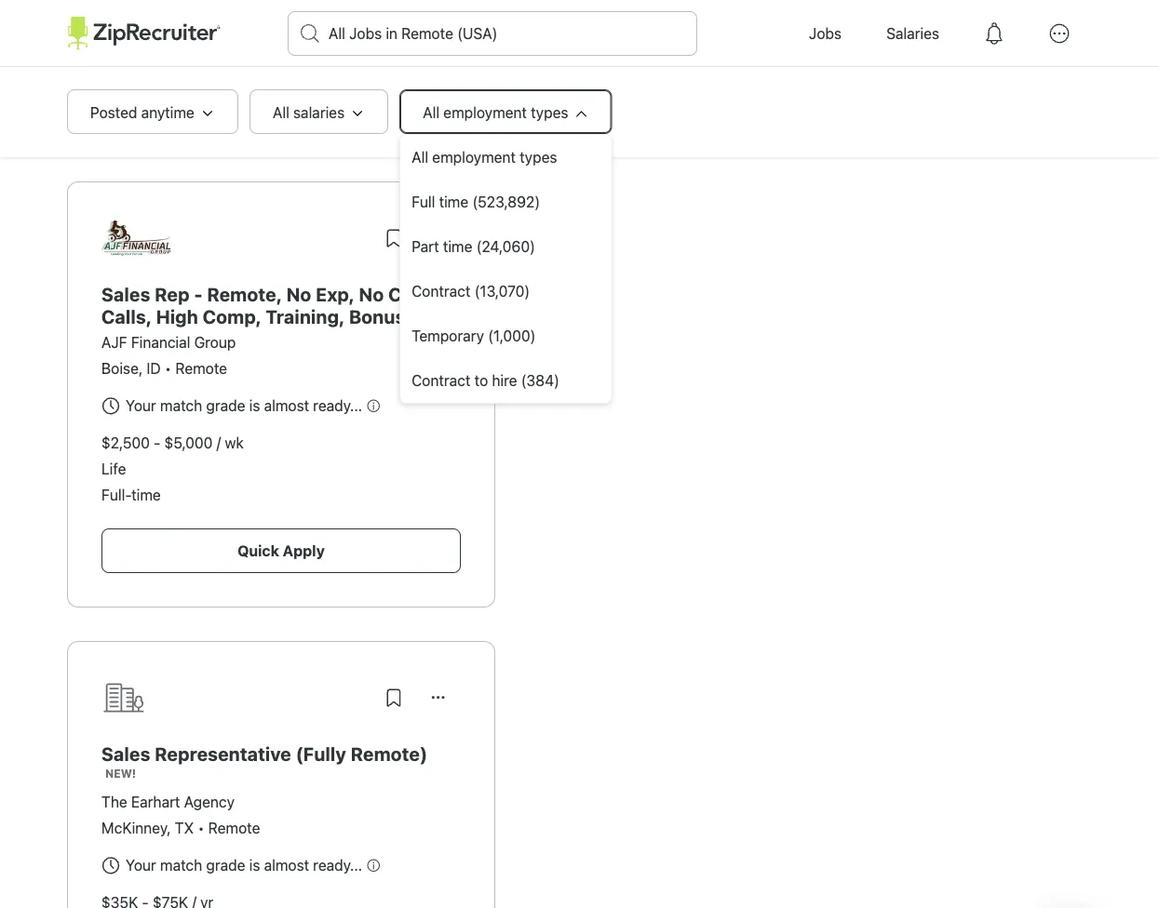 Task type: describe. For each thing, give the bounding box(es) containing it.
quick apply
[[238, 542, 325, 560]]

full time (523,892)
[[412, 193, 540, 211]]

sales rep - remote, no exp, no cold calls, high comp, training, bonus image
[[101, 216, 177, 261]]

notifications image
[[973, 12, 1016, 55]]

group
[[194, 334, 236, 351]]

anytime
[[141, 104, 194, 121]]

contract to hire (384)
[[412, 372, 559, 390]]

563,757
[[67, 139, 122, 157]]

your match grade is almost ready... for sales rep - remote, no exp, no cold calls, high comp, training, bonus
[[126, 397, 362, 415]]

part time (24,060)
[[412, 238, 535, 256]]

quick apply button
[[101, 529, 461, 573]]

is for sales rep - remote, no exp, no cold calls, high comp, training, bonus
[[249, 397, 260, 415]]

sales rep - remote, no exp, no cold calls, high comp, training, bonus ajf financial group boise, id • remote
[[101, 283, 430, 377]]

is for sales representative (fully remote)
[[249, 857, 260, 875]]

types for all employment types popup button
[[531, 104, 568, 121]]

all employment types button
[[399, 89, 612, 134]]

grade for sales representative (fully remote)
[[206, 857, 245, 875]]

(1,000)
[[488, 327, 536, 345]]

job card menu element
[[416, 235, 461, 253]]

time inside $2,500 - $5,000 / wk life full-time
[[132, 486, 161, 504]]

all inside all jobs 563,757 jobs found in remote (usa)
[[67, 101, 99, 132]]

all salaries
[[273, 104, 345, 121]]

0 vertical spatial jobs
[[104, 101, 156, 132]]

time for part
[[443, 238, 472, 256]]

calls,
[[101, 305, 152, 327]]

high
[[156, 305, 198, 327]]

jobs
[[809, 25, 842, 42]]

(24,060)
[[476, 238, 535, 256]]

almost for sales rep - remote, no exp, no cold calls, high comp, training, bonus
[[264, 397, 309, 415]]

all jobs 563,757 jobs found in remote (usa)
[[67, 101, 313, 157]]

bonus
[[349, 305, 406, 327]]

all for all salaries popup button on the top of the page
[[273, 104, 289, 121]]

(523,892)
[[472, 193, 540, 211]]

contract (13,070)
[[412, 283, 530, 300]]

agency
[[184, 794, 235, 811]]

employment for all employment types button
[[432, 148, 516, 166]]

- inside $2,500 - $5,000 / wk life full-time
[[154, 434, 160, 452]]

all salaries button
[[249, 89, 388, 134]]

save job for later image for sales representative (fully remote)
[[383, 687, 405, 709]]

part
[[412, 238, 439, 256]]

the earhart agency link
[[101, 794, 235, 811]]

boise,
[[101, 360, 143, 377]]

your for sales rep - remote, no exp, no cold calls, high comp, training, bonus
[[126, 397, 156, 415]]

Search job title or keyword search field
[[289, 12, 696, 55]]

new!
[[105, 767, 136, 780]]

rep
[[155, 283, 190, 305]]

wk
[[225, 434, 244, 452]]

representative
[[155, 743, 291, 765]]

$2,500
[[101, 434, 150, 452]]

- inside sales rep - remote, no exp, no cold calls, high comp, training, bonus ajf financial group boise, id • remote
[[194, 283, 203, 305]]

ready... for sales representative (fully remote)
[[313, 857, 362, 875]]

quick
[[238, 542, 279, 560]]

almost for sales representative (fully remote)
[[264, 857, 309, 875]]

(fully
[[296, 743, 346, 765]]

all for all employment types button
[[412, 148, 428, 166]]

boise, id link
[[101, 360, 161, 377]]

/
[[217, 434, 221, 452]]

your match grade is almost ready... button for sales representative (fully remote)
[[100, 851, 381, 881]]

salaries
[[293, 104, 345, 121]]

full
[[412, 193, 435, 211]]

ziprecruiter image
[[67, 17, 221, 50]]

sales for rep
[[101, 283, 150, 305]]

sales for representative
[[101, 743, 150, 765]]

remote for earhart
[[208, 820, 260, 837]]

mckinney, tx link
[[101, 820, 194, 837]]

posted
[[90, 104, 137, 121]]

the
[[101, 794, 127, 811]]

1 vertical spatial jobs
[[126, 139, 155, 157]]

(384)
[[521, 372, 559, 390]]



Task type: vqa. For each thing, say whether or not it's contained in the screenshot.
the top match
yes



Task type: locate. For each thing, give the bounding box(es) containing it.
your for sales representative (fully remote)
[[126, 857, 156, 875]]

remote inside all jobs 563,757 jobs found in remote (usa)
[[217, 139, 269, 157]]

training,
[[266, 305, 345, 327]]

contract (13,070) button
[[400, 269, 611, 314]]

no up bonus
[[359, 283, 384, 305]]

0 vertical spatial your match grade is almost ready...
[[126, 397, 362, 415]]

all employment types up all employment types button
[[423, 104, 568, 121]]

employment inside popup button
[[443, 104, 527, 121]]

remote inside sales rep - remote, no exp, no cold calls, high comp, training, bonus ajf financial group boise, id • remote
[[175, 360, 227, 377]]

all employment types for all employment types popup button
[[423, 104, 568, 121]]

$2,500 - $5,000 / wk life full-time
[[101, 434, 244, 504]]

2 contract from the top
[[412, 372, 471, 390]]

1 grade from the top
[[206, 397, 245, 415]]

your match grade is almost ready... button down tx
[[100, 851, 381, 881]]

your match grade is almost ready... button for sales rep - remote, no exp, no cold calls, high comp, training, bonus
[[100, 391, 381, 421]]

1 vertical spatial almost
[[264, 857, 309, 875]]

employment up all employment types button
[[443, 104, 527, 121]]

1 your match grade is almost ready... button from the top
[[100, 391, 381, 421]]

1 vertical spatial all employment types
[[412, 148, 557, 166]]

grade down agency
[[206, 857, 245, 875]]

sales up new!
[[101, 743, 150, 765]]

all employment types up full time (523,892)
[[412, 148, 557, 166]]

save job for later image
[[383, 227, 405, 249], [383, 687, 405, 709]]

0 vertical spatial grade
[[206, 397, 245, 415]]

all up full
[[412, 148, 428, 166]]

2 your match grade is almost ready... button from the top
[[100, 851, 381, 881]]

your down mckinney,
[[126, 857, 156, 875]]

types up all employment types button
[[531, 104, 568, 121]]

0 vertical spatial types
[[531, 104, 568, 121]]

0 vertical spatial save job for later image
[[383, 227, 405, 249]]

0 vertical spatial your match grade is almost ready... button
[[100, 391, 381, 421]]

remote,
[[207, 283, 282, 305]]

all up (usa)
[[273, 104, 289, 121]]

sales
[[101, 283, 150, 305], [101, 743, 150, 765]]

(13,070)
[[474, 283, 530, 300]]

match up "$5,000"
[[160, 397, 202, 415]]

jobs link
[[787, 0, 864, 67]]

1 vertical spatial match
[[160, 857, 202, 875]]

part time (24,060) button
[[400, 224, 611, 269]]

all employment types for all employment types button
[[412, 148, 557, 166]]

types inside all employment types popup button
[[531, 104, 568, 121]]

is down the earhart agency mckinney, tx • remote
[[249, 857, 260, 875]]

save job for later image up remote)
[[383, 687, 405, 709]]

2 vertical spatial remote
[[208, 820, 260, 837]]

1 horizontal spatial -
[[194, 283, 203, 305]]

1 almost from the top
[[264, 397, 309, 415]]

all inside all employment types popup button
[[423, 104, 439, 121]]

1 vertical spatial your match grade is almost ready... button
[[100, 851, 381, 881]]

salaries link
[[864, 0, 962, 67]]

• inside the earhart agency mckinney, tx • remote
[[198, 820, 204, 837]]

no up training,
[[286, 283, 311, 305]]

contract up temporary
[[412, 283, 471, 300]]

1 vertical spatial -
[[154, 434, 160, 452]]

financial
[[131, 334, 190, 351]]

match
[[160, 397, 202, 415], [160, 857, 202, 875]]

mckinney,
[[101, 820, 171, 837]]

1 is from the top
[[249, 397, 260, 415]]

1 vertical spatial remote
[[175, 360, 227, 377]]

save job for later image left part
[[383, 227, 405, 249]]

2 your match grade is almost ready... from the top
[[126, 857, 362, 875]]

employment inside button
[[432, 148, 516, 166]]

1 contract from the top
[[412, 283, 471, 300]]

types
[[531, 104, 568, 121], [520, 148, 557, 166]]

(usa)
[[273, 139, 313, 157]]

your match grade is almost ready... button up wk
[[100, 391, 381, 421]]

- left "$5,000"
[[154, 434, 160, 452]]

1 vertical spatial employment
[[432, 148, 516, 166]]

the earhart agency mckinney, tx • remote
[[101, 794, 260, 837]]

your match grade is almost ready... for sales representative (fully remote)
[[126, 857, 362, 875]]

apply
[[283, 542, 325, 560]]

2 match from the top
[[160, 857, 202, 875]]

1 vertical spatial your
[[126, 857, 156, 875]]

hire
[[492, 372, 517, 390]]

is down sales rep - remote, no exp, no cold calls, high comp, training, bonus ajf financial group boise, id • remote on the top of the page
[[249, 397, 260, 415]]

0 vertical spatial match
[[160, 397, 202, 415]]

contract
[[412, 283, 471, 300], [412, 372, 471, 390]]

0 vertical spatial all employment types
[[423, 104, 568, 121]]

employment
[[443, 104, 527, 121], [432, 148, 516, 166]]

types inside all employment types button
[[520, 148, 557, 166]]

match for sales rep - remote, no exp, no cold calls, high comp, training, bonus
[[160, 397, 202, 415]]

your match grade is almost ready... button
[[100, 391, 381, 421], [100, 851, 381, 881]]

your match grade is almost ready... up wk
[[126, 397, 362, 415]]

grade up /
[[206, 397, 245, 415]]

main element
[[67, 0, 1092, 67]]

types for all employment types button
[[520, 148, 557, 166]]

sales rep - remote, no exp, no cold calls, high comp, training, bonus link
[[101, 283, 440, 327]]

0 vertical spatial ready...
[[313, 397, 362, 415]]

jobs up the 563,757
[[104, 101, 156, 132]]

in
[[201, 139, 213, 157]]

contract to hire (384) button
[[400, 358, 611, 403]]

• inside sales rep - remote, no exp, no cold calls, high comp, training, bonus ajf financial group boise, id • remote
[[165, 360, 171, 377]]

exp,
[[316, 283, 355, 305]]

all up the 563,757
[[67, 101, 99, 132]]

- right rep
[[194, 283, 203, 305]]

2 your from the top
[[126, 857, 156, 875]]

life
[[101, 460, 126, 478]]

2 save job for later image from the top
[[383, 687, 405, 709]]

1 vertical spatial types
[[520, 148, 557, 166]]

full-
[[101, 486, 132, 504]]

contract left to
[[412, 372, 471, 390]]

remote down group
[[175, 360, 227, 377]]

all up all employment types button
[[423, 104, 439, 121]]

posted anytime
[[90, 104, 194, 121]]

0 vertical spatial your
[[126, 397, 156, 415]]

almost
[[264, 397, 309, 415], [264, 857, 309, 875]]

grade for sales rep - remote, no exp, no cold calls, high comp, training, bonus
[[206, 397, 245, 415]]

2 grade from the top
[[206, 857, 245, 875]]

time
[[439, 193, 468, 211], [443, 238, 472, 256], [132, 486, 161, 504]]

id
[[147, 360, 161, 377]]

1 vertical spatial contract
[[412, 372, 471, 390]]

match down tx
[[160, 857, 202, 875]]

all inside all salaries popup button
[[273, 104, 289, 121]]

1 vertical spatial ready...
[[313, 857, 362, 875]]

•
[[165, 360, 171, 377], [198, 820, 204, 837]]

all employment types button
[[400, 135, 611, 180]]

0 vertical spatial employment
[[443, 104, 527, 121]]

temporary (1,000) button
[[400, 314, 611, 358]]

types up (523,892)
[[520, 148, 557, 166]]

sales representative (fully remote) new!
[[101, 743, 428, 780]]

ready...
[[313, 397, 362, 415], [313, 857, 362, 875]]

1 vertical spatial sales
[[101, 743, 150, 765]]

1 vertical spatial save job for later image
[[383, 687, 405, 709]]

0 vertical spatial sales
[[101, 283, 150, 305]]

1 vertical spatial •
[[198, 820, 204, 837]]

-
[[194, 283, 203, 305], [154, 434, 160, 452]]

your match grade is almost ready... down tx
[[126, 857, 362, 875]]

1 save job for later image from the top
[[383, 227, 405, 249]]

menu image
[[1038, 12, 1081, 55]]

remote inside the earhart agency mckinney, tx • remote
[[208, 820, 260, 837]]

0 horizontal spatial •
[[165, 360, 171, 377]]

employment for all employment types popup button
[[443, 104, 527, 121]]

• right the id
[[165, 360, 171, 377]]

1 sales from the top
[[101, 283, 150, 305]]

comp,
[[203, 305, 261, 327]]

1 horizontal spatial no
[[359, 283, 384, 305]]

full time (523,892) button
[[400, 180, 611, 224]]

1 ready... from the top
[[313, 397, 362, 415]]

time for full
[[439, 193, 468, 211]]

jobs
[[104, 101, 156, 132], [126, 139, 155, 157]]

1 match from the top
[[160, 397, 202, 415]]

all inside all employment types button
[[412, 148, 428, 166]]

0 vertical spatial •
[[165, 360, 171, 377]]

2 ready... from the top
[[313, 857, 362, 875]]

time right part
[[443, 238, 472, 256]]

salaries
[[886, 25, 939, 42]]

1 your from the top
[[126, 397, 156, 415]]

remote
[[217, 139, 269, 157], [175, 360, 227, 377], [208, 820, 260, 837]]

jobs down posted anytime
[[126, 139, 155, 157]]

1 your match grade is almost ready... from the top
[[126, 397, 362, 415]]

all
[[67, 101, 99, 132], [273, 104, 289, 121], [423, 104, 439, 121], [412, 148, 428, 166]]

all employment types
[[423, 104, 568, 121], [412, 148, 557, 166]]

remote)
[[351, 743, 428, 765]]

to
[[474, 372, 488, 390]]

1 no from the left
[[286, 283, 311, 305]]

0 vertical spatial time
[[439, 193, 468, 211]]

time right full
[[439, 193, 468, 211]]

cold
[[388, 283, 430, 305]]

contract inside 'button'
[[412, 372, 471, 390]]

remote for jobs
[[217, 139, 269, 157]]

your match grade is almost ready...
[[126, 397, 362, 415], [126, 857, 362, 875]]

2 vertical spatial time
[[132, 486, 161, 504]]

ajf
[[101, 334, 127, 351]]

1 horizontal spatial •
[[198, 820, 204, 837]]

remote right in
[[217, 139, 269, 157]]

0 vertical spatial is
[[249, 397, 260, 415]]

your down boise, id link
[[126, 397, 156, 415]]

0 vertical spatial almost
[[264, 397, 309, 415]]

employment up full time (523,892)
[[432, 148, 516, 166]]

sales inside sales rep - remote, no exp, no cold calls, high comp, training, bonus ajf financial group boise, id • remote
[[101, 283, 150, 305]]

0 horizontal spatial -
[[154, 434, 160, 452]]

ready... for sales rep - remote, no exp, no cold calls, high comp, training, bonus
[[313, 397, 362, 415]]

2 no from the left
[[359, 283, 384, 305]]

all employment types inside all employment types button
[[412, 148, 557, 166]]

1 vertical spatial time
[[443, 238, 472, 256]]

• right tx
[[198, 820, 204, 837]]

1 vertical spatial grade
[[206, 857, 245, 875]]

posted anytime button
[[67, 89, 238, 134]]

$5,000
[[164, 434, 213, 452]]

all employment types inside all employment types popup button
[[423, 104, 568, 121]]

remote down agency
[[208, 820, 260, 837]]

None button
[[416, 676, 461, 721]]

found
[[158, 139, 197, 157]]

contract for contract (13,070)
[[412, 283, 471, 300]]

contract inside button
[[412, 283, 471, 300]]

sales up calls,
[[101, 283, 150, 305]]

0 vertical spatial contract
[[412, 283, 471, 300]]

save job for later image for sales rep - remote, no exp, no cold calls, high comp, training, bonus
[[383, 227, 405, 249]]

0 horizontal spatial no
[[286, 283, 311, 305]]

2 is from the top
[[249, 857, 260, 875]]

temporary
[[412, 327, 484, 345]]

0 vertical spatial -
[[194, 283, 203, 305]]

no
[[286, 283, 311, 305], [359, 283, 384, 305]]

temporary (1,000)
[[412, 327, 536, 345]]

1 vertical spatial your match grade is almost ready...
[[126, 857, 362, 875]]

0 vertical spatial remote
[[217, 139, 269, 157]]

is
[[249, 397, 260, 415], [249, 857, 260, 875]]

earhart
[[131, 794, 180, 811]]

ajf financial group link
[[101, 334, 236, 351]]

2 sales from the top
[[101, 743, 150, 765]]

tx
[[175, 820, 194, 837]]

your
[[126, 397, 156, 415], [126, 857, 156, 875]]

contract for contract to hire (384)
[[412, 372, 471, 390]]

sales inside 'sales representative (fully remote) new!'
[[101, 743, 150, 765]]

2 almost from the top
[[264, 857, 309, 875]]

1 vertical spatial is
[[249, 857, 260, 875]]

match for sales representative (fully remote)
[[160, 857, 202, 875]]

all for all employment types popup button
[[423, 104, 439, 121]]

time down $2,500
[[132, 486, 161, 504]]

grade
[[206, 397, 245, 415], [206, 857, 245, 875]]



